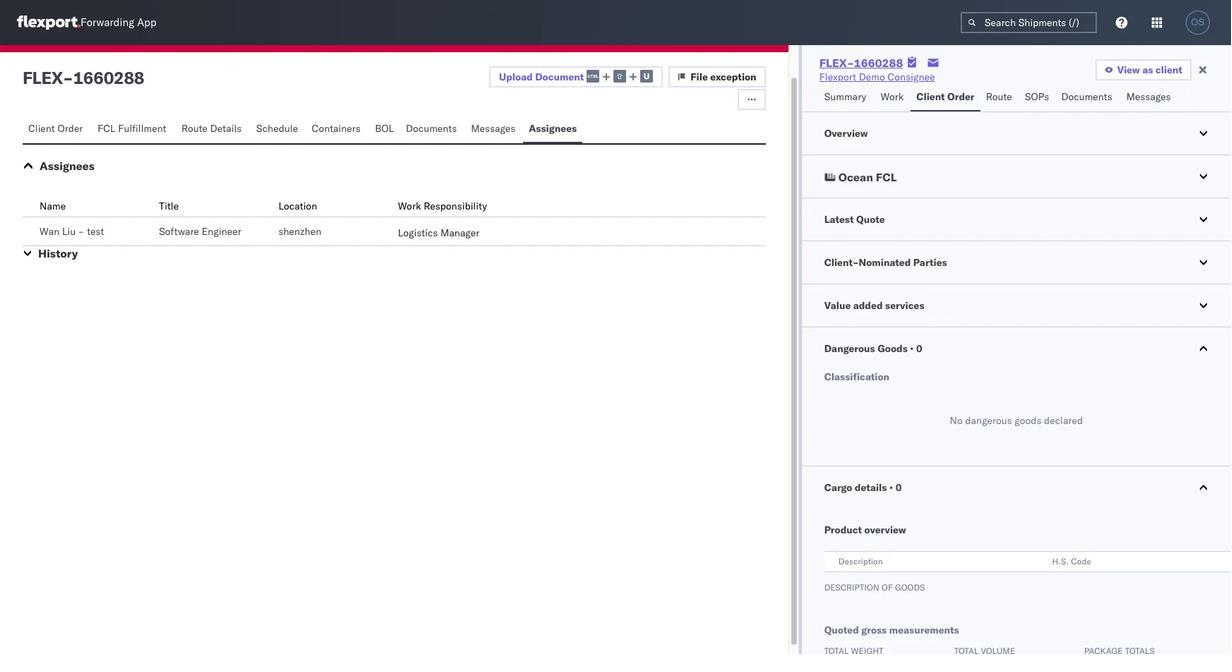 Task type: locate. For each thing, give the bounding box(es) containing it.
1 vertical spatial messages button
[[465, 116, 523, 143]]

1 vertical spatial documents
[[406, 122, 457, 135]]

forwarding app
[[80, 16, 156, 29]]

0 vertical spatial messages
[[1127, 90, 1171, 103]]

client order
[[917, 90, 975, 103], [28, 122, 83, 135]]

1 vertical spatial •
[[890, 482, 893, 494]]

client-nominated parties
[[824, 256, 947, 269]]

fcl left fulfillment
[[98, 122, 116, 135]]

-
[[63, 67, 73, 88], [78, 225, 84, 238]]

client
[[917, 90, 945, 103], [28, 122, 55, 135]]

order
[[948, 90, 975, 103], [57, 122, 83, 135]]

0 vertical spatial work
[[881, 90, 904, 103]]

1 vertical spatial goods
[[895, 583, 925, 593]]

0 vertical spatial order
[[948, 90, 975, 103]]

1 vertical spatial messages
[[471, 122, 516, 135]]

client order down the flex
[[28, 122, 83, 135]]

manager
[[441, 227, 480, 239]]

1 vertical spatial work
[[398, 200, 421, 213]]

0 horizontal spatial messages
[[471, 122, 516, 135]]

order down 'flex - 1660288'
[[57, 122, 83, 135]]

overview
[[865, 524, 906, 537]]

messages down the upload on the top left
[[471, 122, 516, 135]]

declared
[[1044, 414, 1083, 427]]

forwarding
[[80, 16, 134, 29]]

documents
[[1062, 90, 1113, 103], [406, 122, 457, 135]]

os
[[1191, 17, 1205, 28]]

• for goods
[[910, 342, 914, 355]]

client order for the client order button to the right
[[917, 90, 975, 103]]

goods
[[1015, 414, 1042, 427], [895, 583, 925, 593]]

- down forwarding app link
[[63, 67, 73, 88]]

containers
[[312, 122, 361, 135]]

client order button down the flex
[[23, 116, 92, 143]]

0 horizontal spatial order
[[57, 122, 83, 135]]

ocean
[[839, 170, 873, 184]]

of
[[882, 583, 893, 593]]

1660288 up flexport demo consignee
[[854, 56, 903, 70]]

messages
[[1127, 90, 1171, 103], [471, 122, 516, 135]]

work for work responsibility
[[398, 200, 421, 213]]

description
[[839, 556, 883, 567], [824, 583, 880, 593]]

goods right of
[[895, 583, 925, 593]]

0 horizontal spatial assignees
[[40, 159, 95, 173]]

liu
[[62, 225, 76, 238]]

0 horizontal spatial client order
[[28, 122, 83, 135]]

file exception button
[[669, 66, 766, 88], [669, 66, 766, 88]]

assignees button up name
[[40, 159, 95, 173]]

upload document
[[499, 70, 584, 83]]

1 horizontal spatial -
[[78, 225, 84, 238]]

0 horizontal spatial goods
[[895, 583, 925, 593]]

description of goods
[[824, 583, 925, 593]]

containers button
[[306, 116, 369, 143]]

client order button down consignee
[[911, 84, 980, 112]]

schedule button
[[251, 116, 306, 143]]

details
[[210, 122, 242, 135]]

assignees
[[529, 122, 577, 135], [40, 159, 95, 173]]

0 vertical spatial fcl
[[98, 122, 116, 135]]

file
[[691, 71, 708, 83]]

1 horizontal spatial messages button
[[1121, 84, 1179, 112]]

ocean fcl
[[839, 170, 897, 184]]

route for route
[[986, 90, 1012, 103]]

1660288 down the 'forwarding'
[[73, 67, 144, 88]]

0 horizontal spatial fcl
[[98, 122, 116, 135]]

1 horizontal spatial assignees button
[[523, 116, 583, 143]]

flex
[[23, 67, 63, 88]]

0 vertical spatial documents
[[1062, 90, 1113, 103]]

product overview
[[824, 524, 906, 537]]

fcl
[[98, 122, 116, 135], [876, 170, 897, 184]]

1 horizontal spatial 0
[[916, 342, 923, 355]]

assignees up name
[[40, 159, 95, 173]]

1 vertical spatial documents button
[[400, 116, 465, 143]]

0 vertical spatial client
[[917, 90, 945, 103]]

software
[[159, 225, 199, 238]]

fcl fulfillment
[[98, 122, 166, 135]]

bol button
[[369, 116, 400, 143]]

0 horizontal spatial client
[[28, 122, 55, 135]]

1 horizontal spatial messages
[[1127, 90, 1171, 103]]

0 for cargo details • 0
[[896, 482, 902, 494]]

flexport demo consignee
[[820, 71, 935, 83]]

fcl right ocean
[[876, 170, 897, 184]]

description for description of goods
[[824, 583, 880, 593]]

0 right goods
[[916, 342, 923, 355]]

1 vertical spatial fcl
[[876, 170, 897, 184]]

description left of
[[824, 583, 880, 593]]

0 vertical spatial description
[[839, 556, 883, 567]]

• right goods
[[910, 342, 914, 355]]

0 horizontal spatial 1660288
[[73, 67, 144, 88]]

file exception
[[691, 71, 757, 83]]

0 horizontal spatial documents
[[406, 122, 457, 135]]

messages button down view as client
[[1121, 84, 1179, 112]]

1 horizontal spatial fcl
[[876, 170, 897, 184]]

app
[[137, 16, 156, 29]]

route left details
[[181, 122, 208, 135]]

work
[[881, 90, 904, 103], [398, 200, 421, 213]]

1 horizontal spatial documents
[[1062, 90, 1113, 103]]

work button
[[875, 84, 911, 112]]

documents right sops button
[[1062, 90, 1113, 103]]

1 horizontal spatial order
[[948, 90, 975, 103]]

engineer
[[202, 225, 241, 238]]

fulfillment
[[118, 122, 166, 135]]

0 vertical spatial assignees
[[529, 122, 577, 135]]

client-
[[824, 256, 859, 269]]

0 vertical spatial -
[[63, 67, 73, 88]]

1 vertical spatial assignees button
[[40, 159, 95, 173]]

messages button
[[1121, 84, 1179, 112], [465, 116, 523, 143]]

0
[[916, 342, 923, 355], [896, 482, 902, 494]]

documents right bol button
[[406, 122, 457, 135]]

0 vertical spatial documents button
[[1056, 84, 1121, 112]]

flexport
[[820, 71, 856, 83]]

document
[[535, 70, 584, 83]]

flexport. image
[[17, 16, 80, 30]]

client down the flex
[[28, 122, 55, 135]]

0 horizontal spatial route
[[181, 122, 208, 135]]

1 vertical spatial client order button
[[23, 116, 92, 143]]

0 horizontal spatial 0
[[896, 482, 902, 494]]

client down consignee
[[917, 90, 945, 103]]

0 horizontal spatial work
[[398, 200, 421, 213]]

summary button
[[819, 84, 875, 112]]

0 vertical spatial •
[[910, 342, 914, 355]]

0 vertical spatial client order button
[[911, 84, 980, 112]]

fcl fulfillment button
[[92, 116, 176, 143]]

h.s. code
[[1052, 556, 1091, 567]]

1 horizontal spatial •
[[910, 342, 914, 355]]

location
[[278, 200, 317, 213]]

1 vertical spatial description
[[824, 583, 880, 593]]

- right liu on the top left of the page
[[78, 225, 84, 238]]

product
[[824, 524, 862, 537]]

documents button right 'bol'
[[400, 116, 465, 143]]

client order down consignee
[[917, 90, 975, 103]]

route
[[986, 90, 1012, 103], [181, 122, 208, 135]]

flex - 1660288
[[23, 67, 144, 88]]

• right details
[[890, 482, 893, 494]]

documents button down view
[[1056, 84, 1121, 112]]

1 horizontal spatial route
[[986, 90, 1012, 103]]

0 horizontal spatial -
[[63, 67, 73, 88]]

flex-1660288 link
[[820, 56, 903, 70]]

classification
[[824, 371, 890, 383]]

1 horizontal spatial work
[[881, 90, 904, 103]]

1 horizontal spatial documents button
[[1056, 84, 1121, 112]]

0 vertical spatial goods
[[1015, 414, 1042, 427]]

route left the sops
[[986, 90, 1012, 103]]

1 horizontal spatial goods
[[1015, 414, 1042, 427]]

documents button
[[1056, 84, 1121, 112], [400, 116, 465, 143]]

0 horizontal spatial assignees button
[[40, 159, 95, 173]]

messages button down the upload on the top left
[[465, 116, 523, 143]]

1 horizontal spatial client order
[[917, 90, 975, 103]]

details
[[855, 482, 887, 494]]

0 vertical spatial route
[[986, 90, 1012, 103]]

logistics
[[398, 227, 438, 239]]

cargo
[[824, 482, 852, 494]]

1 vertical spatial client order
[[28, 122, 83, 135]]

1 vertical spatial order
[[57, 122, 83, 135]]

1 horizontal spatial client order button
[[911, 84, 980, 112]]

goods left declared
[[1015, 414, 1042, 427]]

0 horizontal spatial messages button
[[465, 116, 523, 143]]

0 vertical spatial assignees button
[[523, 116, 583, 143]]

assignees button down document at the top
[[523, 116, 583, 143]]

work inside work button
[[881, 90, 904, 103]]

demo
[[859, 71, 885, 83]]

0 vertical spatial client order
[[917, 90, 975, 103]]

latest quote
[[824, 213, 885, 226]]

1 horizontal spatial client
[[917, 90, 945, 103]]

0 vertical spatial messages button
[[1121, 84, 1179, 112]]

work up logistics
[[398, 200, 421, 213]]

1 vertical spatial -
[[78, 225, 84, 238]]

work down flexport demo consignee "link"
[[881, 90, 904, 103]]

description up description of goods
[[839, 556, 883, 567]]

0 right details
[[896, 482, 902, 494]]

assignees down document at the top
[[529, 122, 577, 135]]

1 vertical spatial route
[[181, 122, 208, 135]]

messages down as in the top of the page
[[1127, 90, 1171, 103]]

order left route button
[[948, 90, 975, 103]]

0 vertical spatial 0
[[916, 342, 923, 355]]

1 vertical spatial 0
[[896, 482, 902, 494]]

0 horizontal spatial •
[[890, 482, 893, 494]]



Task type: vqa. For each thing, say whether or not it's contained in the screenshot.
Schedule Delivery Appointment's AB
no



Task type: describe. For each thing, give the bounding box(es) containing it.
software engineer
[[159, 225, 241, 238]]

upload document button
[[489, 66, 663, 88]]

0 for dangerous goods • 0
[[916, 342, 923, 355]]

added
[[853, 299, 883, 312]]

goods
[[878, 342, 908, 355]]

parties
[[914, 256, 947, 269]]

1 vertical spatial client
[[28, 122, 55, 135]]

quote
[[857, 213, 885, 226]]

services
[[885, 299, 925, 312]]

quoted
[[824, 624, 859, 637]]

gross
[[862, 624, 887, 637]]

route details button
[[176, 116, 251, 143]]

ocean fcl button
[[802, 155, 1231, 198]]

exception
[[710, 71, 757, 83]]

route for route details
[[181, 122, 208, 135]]

wan liu - test
[[40, 225, 104, 238]]

messages for messages button to the right
[[1127, 90, 1171, 103]]

summary
[[824, 90, 867, 103]]

no
[[950, 414, 963, 427]]

value added services button
[[802, 285, 1231, 327]]

flexport demo consignee link
[[820, 70, 935, 84]]

view
[[1118, 64, 1140, 76]]

goods for dangerous
[[1015, 414, 1042, 427]]

measurements
[[889, 624, 959, 637]]

client order for the left the client order button
[[28, 122, 83, 135]]

shenzhen
[[278, 225, 322, 238]]

route button
[[980, 84, 1019, 112]]

os button
[[1182, 6, 1214, 39]]

history button
[[38, 246, 78, 261]]

history
[[38, 246, 78, 261]]

sops
[[1025, 90, 1049, 103]]

sops button
[[1019, 84, 1056, 112]]

work responsibility
[[398, 200, 487, 213]]

upload
[[499, 70, 533, 83]]

order for the client order button to the right
[[948, 90, 975, 103]]

client
[[1156, 64, 1183, 76]]

forwarding app link
[[17, 16, 156, 30]]

1 vertical spatial assignees
[[40, 159, 95, 173]]

schedule
[[256, 122, 298, 135]]

order for the left the client order button
[[57, 122, 83, 135]]

fcl inside button
[[876, 170, 897, 184]]

latest quote button
[[802, 198, 1231, 241]]

messages for messages button to the bottom
[[471, 122, 516, 135]]

logistics manager
[[398, 227, 480, 239]]

wan
[[40, 225, 60, 238]]

view as client button
[[1096, 59, 1192, 80]]

consignee
[[888, 71, 935, 83]]

code
[[1071, 556, 1091, 567]]

dangerous
[[965, 414, 1012, 427]]

work for work
[[881, 90, 904, 103]]

test
[[87, 225, 104, 238]]

overview
[[824, 127, 868, 140]]

• for details
[[890, 482, 893, 494]]

title
[[159, 200, 179, 213]]

goods for of
[[895, 583, 925, 593]]

h.s.
[[1052, 556, 1069, 567]]

quoted gross measurements
[[824, 624, 959, 637]]

Search Shipments (/) text field
[[961, 12, 1097, 33]]

cargo details • 0
[[824, 482, 902, 494]]

no dangerous goods declared
[[950, 414, 1083, 427]]

flex-
[[820, 56, 854, 70]]

bol
[[375, 122, 394, 135]]

0 horizontal spatial client order button
[[23, 116, 92, 143]]

0 horizontal spatial documents button
[[400, 116, 465, 143]]

latest
[[824, 213, 854, 226]]

flex-1660288
[[820, 56, 903, 70]]

overview button
[[802, 112, 1231, 155]]

fcl inside button
[[98, 122, 116, 135]]

description for description
[[839, 556, 883, 567]]

client-nominated parties button
[[802, 241, 1231, 284]]

value
[[824, 299, 851, 312]]

dangerous
[[824, 342, 875, 355]]

dangerous goods • 0
[[824, 342, 923, 355]]

name
[[40, 200, 66, 213]]

1 horizontal spatial 1660288
[[854, 56, 903, 70]]

value added services
[[824, 299, 925, 312]]

1 horizontal spatial assignees
[[529, 122, 577, 135]]

route details
[[181, 122, 242, 135]]

nominated
[[859, 256, 911, 269]]

as
[[1143, 64, 1153, 76]]

responsibility
[[424, 200, 487, 213]]

view as client
[[1118, 64, 1183, 76]]



